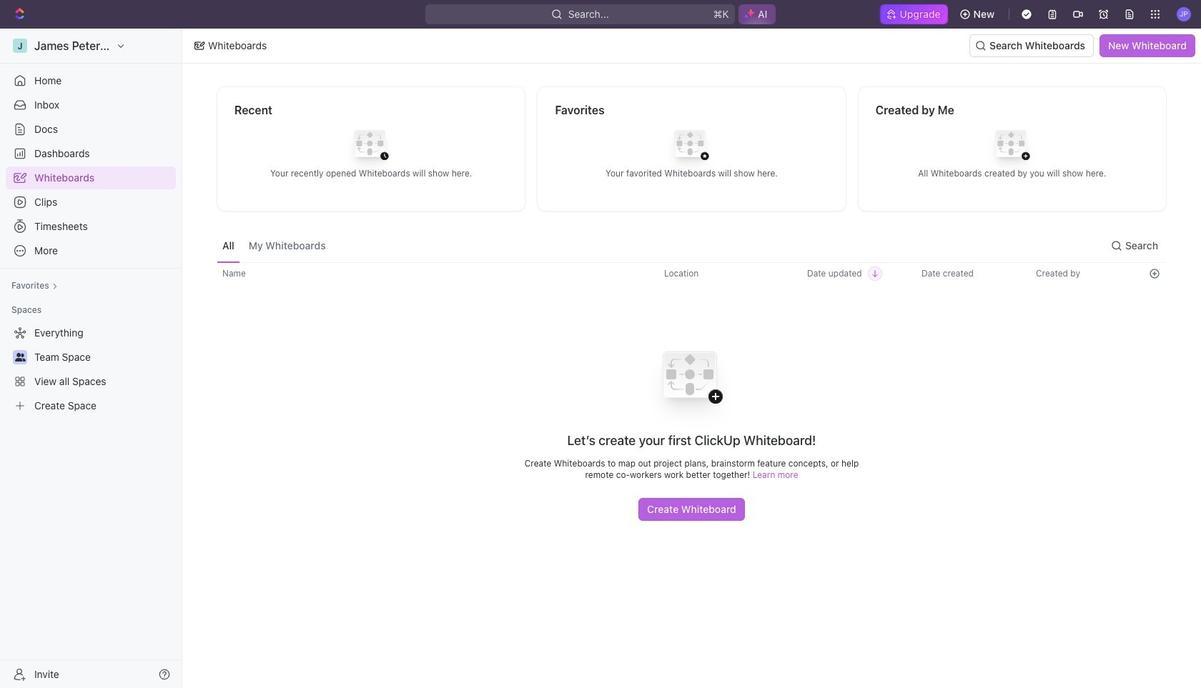Task type: describe. For each thing, give the bounding box(es) containing it.
james peterson's workspace, , element
[[13, 39, 27, 53]]

no recent whiteboards image
[[343, 119, 400, 176]]

2 row from the top
[[217, 333, 1167, 522]]

no data image
[[647, 333, 737, 433]]

no favorited whiteboards image
[[663, 119, 720, 176]]

sidebar navigation
[[0, 29, 185, 689]]

tree inside the sidebar navigation
[[6, 322, 176, 418]]

1 row from the top
[[217, 262, 1167, 285]]



Task type: vqa. For each thing, say whether or not it's contained in the screenshot.
business time image to the bottom
no



Task type: locate. For each thing, give the bounding box(es) containing it.
table
[[217, 262, 1167, 522]]

1 vertical spatial row
[[217, 333, 1167, 522]]

user group image
[[15, 353, 25, 362]]

row
[[217, 262, 1167, 285], [217, 333, 1167, 522]]

tab list
[[217, 229, 332, 262]]

no created by me whiteboards image
[[984, 119, 1041, 176]]

0 vertical spatial row
[[217, 262, 1167, 285]]

tree
[[6, 322, 176, 418]]



